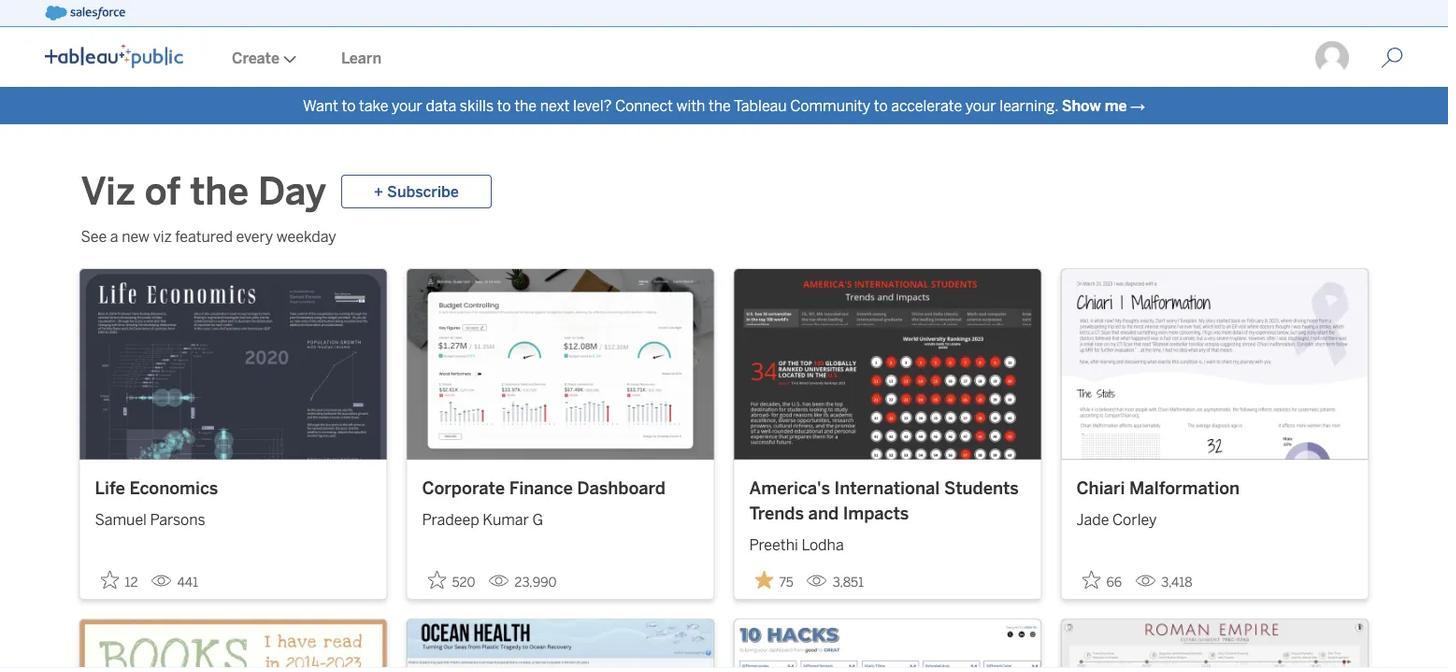 Task type: locate. For each thing, give the bounding box(es) containing it.
america's international students trends and impacts link
[[750, 475, 1026, 527]]

jade
[[1077, 511, 1110, 529]]

the left next
[[515, 97, 537, 115]]

2 horizontal spatial to
[[874, 97, 888, 115]]

tableau
[[734, 97, 787, 115]]

2 your from the left
[[966, 97, 997, 115]]

level?
[[573, 97, 612, 115]]

life
[[95, 478, 125, 498]]

the
[[515, 97, 537, 115], [709, 97, 731, 115], [190, 169, 249, 214]]

3,418
[[1162, 575, 1193, 590]]

data
[[426, 97, 457, 115]]

2 workbook thumbnail image from the left
[[407, 269, 714, 460]]

to left accelerate
[[874, 97, 888, 115]]

new
[[122, 228, 150, 246]]

accelerate
[[892, 97, 963, 115]]

chiari malformation link
[[1077, 475, 1354, 501]]

take
[[359, 97, 389, 115]]

weekday
[[277, 228, 336, 246]]

kumar
[[483, 511, 529, 529]]

441
[[177, 575, 198, 590]]

parsons
[[150, 511, 205, 529]]

pradeep kumar g
[[422, 511, 543, 529]]

23,990
[[515, 575, 557, 590]]

preethi lodha
[[750, 537, 844, 554]]

chiari malformation
[[1077, 478, 1240, 498]]

the up see a new viz featured every weekday
[[190, 169, 249, 214]]

1 horizontal spatial to
[[497, 97, 511, 115]]

life economics link
[[95, 475, 372, 501]]

to left the take
[[342, 97, 356, 115]]

to right "skills"
[[497, 97, 511, 115]]

tara.schultz image
[[1314, 39, 1351, 77]]

2 horizontal spatial the
[[709, 97, 731, 115]]

0 horizontal spatial your
[[392, 97, 423, 115]]

see
[[81, 228, 107, 246]]

connect
[[615, 97, 673, 115]]

day
[[258, 169, 326, 214]]

4 workbook thumbnail image from the left
[[1062, 269, 1369, 460]]

trends
[[750, 503, 804, 524]]

to
[[342, 97, 356, 115], [497, 97, 511, 115], [874, 97, 888, 115]]

3,418 views element
[[1128, 567, 1200, 598]]

the right with at the left top of page
[[709, 97, 731, 115]]

every
[[236, 228, 273, 246]]

your left learning.
[[966, 97, 997, 115]]

learn link
[[319, 29, 404, 87]]

me
[[1105, 97, 1127, 115]]

learn
[[341, 49, 382, 67]]

workbook thumbnail image for international
[[735, 269, 1041, 460]]

with
[[677, 97, 706, 115]]

dashboard
[[577, 478, 666, 498]]

3 workbook thumbnail image from the left
[[735, 269, 1041, 460]]

samuel
[[95, 511, 147, 529]]

1 to from the left
[[342, 97, 356, 115]]

3,851 views element
[[799, 567, 872, 598]]

students
[[945, 478, 1019, 498]]

Add Favorite button
[[422, 565, 481, 596]]

0 horizontal spatial to
[[342, 97, 356, 115]]

your right the take
[[392, 97, 423, 115]]

of
[[145, 169, 181, 214]]

520
[[452, 575, 475, 590]]

12
[[125, 575, 138, 590]]

1 horizontal spatial your
[[966, 97, 997, 115]]

america's international students trends and impacts
[[750, 478, 1019, 524]]

show me link
[[1062, 97, 1127, 115]]

1 workbook thumbnail image from the left
[[80, 269, 387, 460]]

2 to from the left
[[497, 97, 511, 115]]

workbook thumbnail image
[[80, 269, 387, 460], [407, 269, 714, 460], [735, 269, 1041, 460], [1062, 269, 1369, 460]]

Add Favorite button
[[95, 565, 144, 596]]

your
[[392, 97, 423, 115], [966, 97, 997, 115]]

samuel parsons
[[95, 511, 205, 529]]

workbook thumbnail image for economics
[[80, 269, 387, 460]]



Task type: describe. For each thing, give the bounding box(es) containing it.
workbook thumbnail image for finance
[[407, 269, 714, 460]]

441 views element
[[144, 567, 206, 598]]

create
[[232, 49, 280, 67]]

+ subscribe
[[374, 183, 459, 201]]

Remove Favorite button
[[750, 565, 799, 596]]

international
[[835, 478, 940, 498]]

want to take your data skills to the next level? connect with the tableau community to accelerate your learning. show me →
[[303, 97, 1146, 115]]

→
[[1131, 97, 1146, 115]]

23,990 views element
[[481, 567, 564, 598]]

+ subscribe button
[[341, 175, 492, 209]]

go to search image
[[1359, 47, 1426, 69]]

chiari
[[1077, 478, 1126, 498]]

viz
[[81, 169, 135, 214]]

featured
[[175, 228, 233, 246]]

create button
[[210, 29, 319, 87]]

america's
[[750, 478, 830, 498]]

lodha
[[802, 537, 844, 554]]

pradeep kumar g link
[[422, 501, 699, 531]]

3,851
[[833, 575, 864, 590]]

corley
[[1113, 511, 1157, 529]]

show
[[1062, 97, 1101, 115]]

subscribe
[[387, 183, 459, 201]]

viz of the day
[[81, 169, 326, 214]]

logo image
[[45, 44, 183, 68]]

corporate
[[422, 478, 505, 498]]

jade corley link
[[1077, 501, 1354, 531]]

learning.
[[1000, 97, 1059, 115]]

viz
[[153, 228, 172, 246]]

3 to from the left
[[874, 97, 888, 115]]

preethi lodha link
[[750, 527, 1026, 557]]

+
[[374, 183, 384, 201]]

community
[[790, 97, 871, 115]]

workbook thumbnail image for malformation
[[1062, 269, 1369, 460]]

Add Favorite button
[[1077, 565, 1128, 596]]

impacts
[[843, 503, 909, 524]]

jade corley
[[1077, 511, 1157, 529]]

samuel parsons link
[[95, 501, 372, 531]]

salesforce logo image
[[45, 6, 125, 21]]

see a new viz featured every weekday
[[81, 228, 336, 246]]

economics
[[129, 478, 218, 498]]

corporate finance dashboard
[[422, 478, 666, 498]]

75
[[780, 575, 794, 590]]

and
[[809, 503, 839, 524]]

1 your from the left
[[392, 97, 423, 115]]

next
[[540, 97, 570, 115]]

a
[[110, 228, 118, 246]]

1 horizontal spatial the
[[515, 97, 537, 115]]

want
[[303, 97, 338, 115]]

pradeep
[[422, 511, 480, 529]]

skills
[[460, 97, 494, 115]]

corporate finance dashboard link
[[422, 475, 699, 501]]

preethi
[[750, 537, 799, 554]]

66
[[1107, 575, 1123, 590]]

finance
[[509, 478, 573, 498]]

g
[[533, 511, 543, 529]]

life economics
[[95, 478, 218, 498]]

malformation
[[1130, 478, 1240, 498]]

0 horizontal spatial the
[[190, 169, 249, 214]]



Task type: vqa. For each thing, say whether or not it's contained in the screenshot.
Learn
yes



